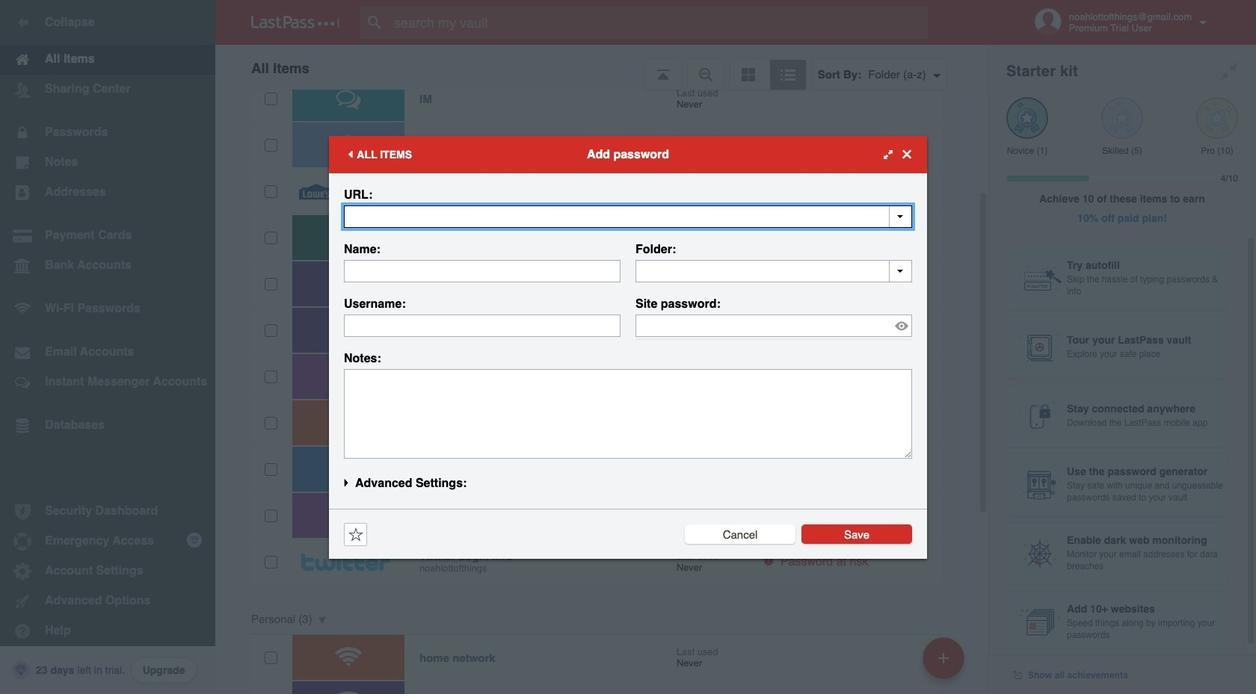 Task type: describe. For each thing, give the bounding box(es) containing it.
vault options navigation
[[215, 45, 989, 90]]

new item image
[[938, 653, 949, 664]]

main navigation navigation
[[0, 0, 215, 695]]



Task type: locate. For each thing, give the bounding box(es) containing it.
search my vault text field
[[360, 6, 958, 39]]

None password field
[[636, 314, 912, 337]]

None text field
[[344, 260, 621, 282], [636, 260, 912, 282], [344, 314, 621, 337], [344, 369, 912, 459], [344, 260, 621, 282], [636, 260, 912, 282], [344, 314, 621, 337], [344, 369, 912, 459]]

new item navigation
[[918, 633, 974, 695]]

None text field
[[344, 205, 912, 228]]

lastpass image
[[251, 16, 339, 29]]

Search search field
[[360, 6, 958, 39]]

dialog
[[329, 136, 927, 559]]



